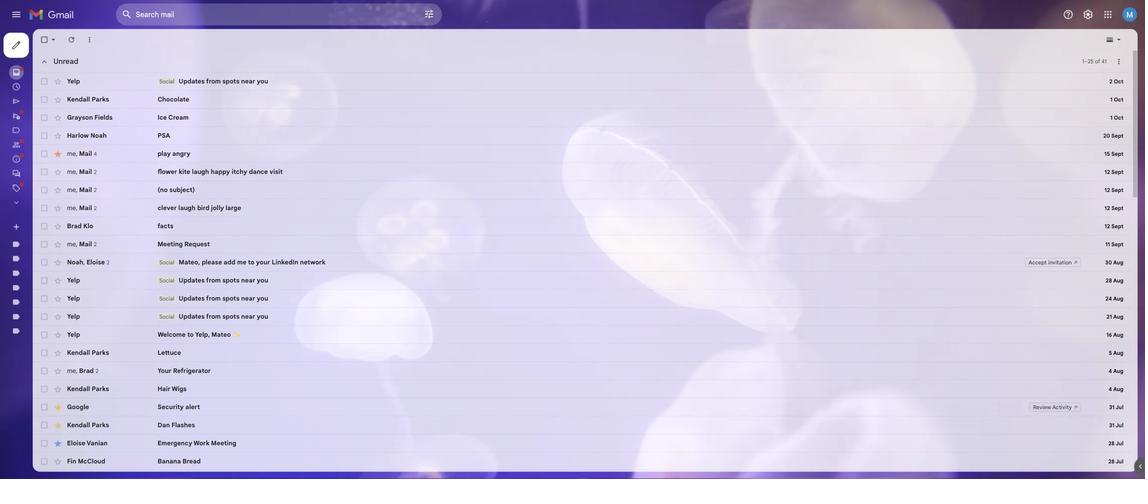 Task type: vqa. For each thing, say whether or not it's contained in the screenshot.
arrow to the right
no



Task type: locate. For each thing, give the bounding box(es) containing it.
1 horizontal spatial to
[[276, 287, 283, 296]]

4 me , mail 2 from the top
[[74, 267, 107, 276]]

8 row from the top
[[36, 221, 1145, 241]]

brad up google on the bottom of the page
[[88, 408, 104, 417]]

me , mail 2 up brad klo
[[74, 227, 107, 235]]

me up google on the bottom of the page
[[74, 408, 84, 417]]

15 row from the top
[[36, 362, 1145, 382]]

unread main content
[[36, 32, 1145, 479]]

, right dazzle
[[84, 267, 86, 276]]

kendall for dan flashes
[[74, 468, 100, 477]]

, for clever
[[84, 227, 86, 235]]

0 horizontal spatial noah
[[74, 287, 93, 296]]

refrigerator
[[192, 408, 234, 417]]

yelp up sunshine
[[74, 348, 89, 356]]

cream
[[187, 126, 210, 135]]

me , mail 2 down brad klo
[[74, 267, 107, 276]]

parks for dan flashes
[[102, 468, 121, 477]]

me for clever laugh bird jolly large
[[74, 227, 84, 235]]

4 row from the top
[[36, 141, 1145, 161]]

(no subject)
[[175, 207, 217, 215]]

request
[[205, 267, 233, 276]]

kendall parks down me , brad 2
[[74, 428, 121, 437]]

social updates from spots near you
[[177, 86, 298, 95], [177, 307, 298, 316], [177, 328, 298, 336], [177, 348, 298, 356]]

facts link
[[175, 247, 1145, 257]]

social mateo, please add me to your linkedin network
[[177, 287, 362, 296]]

meetings
[[32, 315, 62, 324]]

4 spots from the top
[[247, 348, 266, 356]]

promotions link
[[32, 205, 71, 213]]

2 inside me , brad 2
[[106, 409, 109, 416]]

kendall up the grayson on the left top
[[74, 106, 100, 115]]

5 row from the top
[[36, 161, 1145, 181]]

laugh left "bird"
[[198, 227, 217, 236]]

work emails
[[32, 283, 71, 292]]

radiant sunshine link
[[32, 364, 87, 372]]

kendall parks for chocolate
[[74, 106, 121, 115]]

play
[[175, 167, 190, 175]]

4 you from the top
[[285, 348, 298, 356]]

20 row from the top
[[36, 463, 1145, 479]]

klo
[[92, 247, 104, 256]]

main menu image
[[12, 10, 24, 22]]

brad left klo
[[74, 247, 91, 256]]

row containing harlow noah
[[36, 141, 1145, 161]]

network
[[333, 287, 362, 296]]

1 me , mail 2 from the top
[[74, 187, 107, 195]]

row containing brad klo
[[36, 241, 1145, 262]]

1 vertical spatial noah
[[74, 287, 93, 296]]

1 you from the top
[[285, 86, 298, 95]]

your refrigerator
[[175, 408, 234, 417]]

me down brad klo
[[74, 267, 84, 276]]

kite
[[199, 187, 211, 195]]

large
[[251, 227, 268, 236]]

kendall parks up me , brad 2
[[74, 388, 121, 397]]

spots for ninth row from the bottom
[[247, 307, 266, 316]]

leaf link
[[32, 299, 46, 308]]

forums link
[[32, 189, 56, 197]]

3 parks from the top
[[102, 428, 121, 437]]

mail
[[88, 166, 102, 175], [88, 187, 102, 195], [88, 207, 102, 215], [88, 227, 102, 235], [88, 267, 102, 276]]

kendall up me , brad 2
[[74, 388, 100, 397]]

social
[[177, 87, 194, 94], [32, 157, 53, 165], [177, 288, 194, 295], [177, 308, 194, 315], [177, 328, 194, 336], [177, 348, 194, 356]]

me , mail 2 right promotions link
[[74, 207, 107, 215]]

3 mail from the top
[[88, 207, 102, 215]]

2 from from the top
[[229, 307, 245, 316]]

, left eloise
[[93, 287, 94, 296]]

social inside navigation
[[32, 157, 53, 165]]

social inside the social mateo, please add me to your linkedin network
[[177, 288, 194, 295]]

kendall parks down google on the bottom of the page
[[74, 468, 121, 477]]

1 kendall from the top
[[74, 106, 100, 115]]

, for flower
[[84, 187, 86, 195]]

updates inside navigation
[[32, 173, 61, 181]]

2 for meeting request
[[104, 268, 107, 275]]

, right promotions link
[[84, 207, 86, 215]]

kendall for lettuce
[[74, 388, 100, 397]]

to left yelp,
[[208, 368, 215, 376]]

3 kendall from the top
[[74, 428, 100, 437]]

mirage glisten
[[32, 348, 78, 356]]

yelp down 'glisten'
[[74, 368, 89, 376]]

, down harlow
[[84, 166, 86, 175]]

yelp down noah , eloise 2
[[74, 307, 89, 316]]

None checkbox
[[44, 106, 54, 116], [44, 206, 54, 216], [44, 226, 54, 236], [44, 247, 54, 257], [44, 267, 54, 277], [44, 307, 54, 317], [44, 327, 54, 337], [44, 387, 54, 397], [44, 448, 54, 458], [44, 468, 54, 478], [44, 106, 54, 116], [44, 206, 54, 216], [44, 226, 54, 236], [44, 247, 54, 257], [44, 267, 54, 277], [44, 307, 54, 317], [44, 327, 54, 337], [44, 387, 54, 397], [44, 448, 54, 458], [44, 468, 54, 478]]

None checkbox
[[44, 39, 54, 49], [44, 86, 54, 96], [44, 126, 54, 136], [44, 146, 54, 156], [44, 166, 54, 176], [44, 186, 54, 196], [44, 287, 54, 297], [44, 347, 54, 357], [44, 367, 54, 377], [44, 408, 54, 418], [44, 428, 54, 438], [44, 39, 54, 49], [44, 86, 54, 96], [44, 126, 54, 136], [44, 146, 54, 156], [44, 166, 54, 176], [44, 186, 54, 196], [44, 287, 54, 297], [44, 347, 54, 357], [44, 367, 54, 377], [44, 408, 54, 418], [44, 428, 54, 438]]

4 mail from the top
[[88, 227, 102, 235]]

1 from from the top
[[229, 86, 245, 95]]

3 spots from the top
[[247, 328, 266, 336]]

psa
[[175, 146, 189, 155]]

play angry
[[175, 167, 212, 175]]

laughter
[[32, 267, 61, 276]]

, up google on the bottom of the page
[[84, 408, 86, 417]]

3 me , mail 2 from the top
[[74, 227, 107, 235]]

2 spots from the top
[[247, 307, 266, 316]]

1 horizontal spatial noah
[[100, 146, 119, 155]]

3 you from the top
[[285, 328, 298, 336]]

navigation containing snoozed
[[0, 32, 121, 479]]

bird
[[219, 227, 233, 236]]

4 parks from the top
[[102, 468, 121, 477]]

me for (no subject)
[[74, 207, 84, 215]]

parks for lettuce
[[102, 388, 121, 397]]

2 near from the top
[[268, 307, 284, 316]]

3 row from the top
[[36, 121, 1145, 141]]

4 kendall parks from the top
[[74, 468, 121, 477]]

12 row from the top
[[36, 302, 1145, 322]]

yelp up 'glisten'
[[74, 328, 89, 336]]

2 kendall from the top
[[74, 388, 100, 397]]

me for play angry
[[74, 166, 84, 175]]

kendall
[[74, 106, 100, 115], [74, 388, 100, 397], [74, 428, 100, 437], [74, 468, 100, 477]]

2 inside noah , eloise 2
[[119, 288, 122, 296]]

laugh right kite
[[213, 187, 232, 195]]

kendall parks up grayson fields
[[74, 106, 121, 115]]

1 parks from the top
[[102, 106, 121, 115]]

work
[[32, 283, 48, 292]]

noah
[[100, 146, 119, 155], [74, 287, 93, 296]]

facts
[[175, 247, 193, 256]]

1 vertical spatial to
[[208, 368, 215, 376]]

18 row from the top
[[36, 423, 1145, 443]]

row containing grayson fields
[[36, 121, 1145, 141]]

4
[[104, 167, 108, 175]]

row
[[36, 80, 1145, 101], [36, 101, 1145, 121], [36, 121, 1145, 141], [36, 141, 1145, 161], [36, 161, 1145, 181], [36, 181, 1145, 201], [36, 201, 1145, 221], [36, 221, 1145, 241], [36, 241, 1145, 262], [36, 262, 1145, 282], [36, 282, 1145, 302], [36, 302, 1145, 322], [36, 322, 1145, 342], [36, 342, 1145, 362], [36, 362, 1145, 382], [36, 382, 1145, 402], [36, 402, 1145, 423], [36, 423, 1145, 443], [36, 443, 1145, 463], [36, 463, 1145, 479]]

ice cream link
[[175, 126, 1145, 136]]

spots for 14th row from the top of the unread tab panel
[[247, 348, 266, 356]]

to left your
[[276, 287, 283, 296]]

hair
[[175, 428, 189, 437]]

3 social updates from spots near you from the top
[[177, 328, 298, 336]]

me
[[74, 166, 84, 175], [74, 187, 84, 195], [74, 207, 84, 215], [74, 227, 84, 235], [74, 267, 84, 276], [263, 287, 274, 296], [74, 408, 84, 417]]

kendall parks
[[74, 106, 121, 115], [74, 388, 121, 397], [74, 428, 121, 437], [74, 468, 121, 477]]

security alert link
[[175, 448, 1136, 458]]

4 kendall from the top
[[74, 468, 100, 477]]

navigation
[[0, 32, 121, 479]]

16 row from the top
[[36, 382, 1145, 402]]

me down harlow
[[74, 166, 84, 175]]

1 yelp from the top
[[74, 86, 89, 95]]

welcome to yelp, mateo
[[175, 368, 258, 376]]

yelp down 'unread'
[[74, 86, 89, 95]]

9 row from the top
[[36, 241, 1145, 262]]

noah up 4
[[100, 146, 119, 155]]

1 row from the top
[[36, 80, 1145, 101]]

forums
[[32, 189, 56, 197]]

spots
[[247, 86, 266, 95], [247, 307, 266, 316], [247, 328, 266, 336], [247, 348, 266, 356]]

dan flashes link
[[175, 468, 1145, 478]]

2 for flower kite laugh happy itchy dance visit
[[104, 187, 107, 195]]

kendall down google on the bottom of the page
[[74, 468, 100, 477]]

11 row from the top
[[36, 282, 1145, 302]]

2 kendall parks from the top
[[74, 388, 121, 397]]

me , brad 2
[[74, 408, 109, 417]]

19 row from the top
[[36, 443, 1145, 463]]

hair wigs
[[175, 428, 207, 437]]

meeting request
[[175, 267, 233, 276]]

laugh
[[213, 187, 232, 195], [198, 227, 217, 236]]

me , mail 2
[[74, 187, 107, 195], [74, 207, 107, 215], [74, 227, 107, 235], [74, 267, 107, 276]]

kendall up google on the bottom of the page
[[74, 428, 100, 437]]

row containing google
[[36, 443, 1145, 463]]

near
[[268, 86, 284, 95], [268, 307, 284, 316], [268, 328, 284, 336], [268, 348, 284, 356]]

, up brad klo
[[84, 227, 86, 235]]

updates for 14th row from the top of the unread tab panel
[[199, 348, 227, 356]]

me , mail 2 down the me , mail 4
[[74, 187, 107, 195]]

Search mail text field
[[151, 11, 443, 21]]

None search field
[[129, 4, 491, 28]]

eloise
[[96, 287, 117, 296]]

gmail image
[[32, 6, 87, 26]]

0 vertical spatial to
[[276, 287, 283, 296]]

mail for flower kite laugh happy itchy dance visit
[[88, 187, 102, 195]]

ice
[[175, 126, 185, 135]]

1 kendall parks from the top
[[74, 106, 121, 115]]

work emails link
[[32, 283, 71, 292]]

3 from from the top
[[229, 328, 245, 336]]

2 mail from the top
[[88, 187, 102, 195]]

2 for clever laugh bird jolly large
[[104, 228, 107, 235]]

social for 13th row
[[177, 328, 194, 336]]

advanced search options image
[[467, 6, 487, 26]]

2 row from the top
[[36, 101, 1145, 121]]

me , mail 2 for clever laugh bird jolly large
[[74, 227, 107, 235]]

ice cream
[[175, 126, 210, 135]]

laughter dazzle
[[32, 267, 84, 276]]

me up brad klo
[[74, 227, 84, 235]]

me down the me , mail 4
[[74, 187, 84, 195]]

security
[[175, 448, 204, 457]]

clever laugh bird jolly large link
[[175, 226, 1145, 236]]

1 mail from the top
[[88, 166, 102, 175]]

✨ image
[[258, 368, 267, 377]]

add
[[249, 287, 262, 296]]

welcome
[[175, 368, 206, 376]]

me right promotions link
[[74, 207, 84, 215]]

2 parks from the top
[[102, 388, 121, 397]]

1 near from the top
[[268, 86, 284, 95]]

2 me , mail 2 from the top
[[74, 207, 107, 215]]

brad klo
[[74, 247, 104, 256]]

2 you from the top
[[285, 307, 298, 316]]

me , mail 2 for (no subject)
[[74, 207, 107, 215]]

me for flower kite laugh happy itchy dance visit
[[74, 187, 84, 195]]

1 spots from the top
[[247, 86, 266, 95]]

unread tab panel
[[36, 56, 1145, 479]]

angry
[[192, 167, 212, 175]]

, down the me , mail 4
[[84, 187, 86, 195]]

kendall parks for dan flashes
[[74, 468, 121, 477]]

5 mail from the top
[[88, 267, 102, 276]]

3 kendall parks from the top
[[74, 428, 121, 437]]

noah down dazzle
[[74, 287, 93, 296]]

mail for (no subject)
[[88, 207, 102, 215]]

memes
[[32, 332, 55, 340]]

inbox
[[32, 76, 51, 85]]

social for 20th row from the bottom of the unread tab panel
[[177, 87, 194, 94]]

updates for ninth row from the bottom
[[199, 307, 227, 316]]

scheduled
[[32, 124, 69, 133]]

(no
[[175, 207, 186, 215]]



Task type: describe. For each thing, give the bounding box(es) containing it.
parks for hair wigs
[[102, 428, 121, 437]]

mail for play angry
[[88, 166, 102, 175]]

social for 14th row from the top of the unread tab panel
[[177, 348, 194, 356]]

categories
[[32, 140, 67, 149]]

chocolate link
[[175, 106, 1145, 116]]

1 social updates from spots near you from the top
[[177, 86, 298, 95]]

yelp,
[[217, 368, 233, 376]]

0 horizontal spatial to
[[208, 368, 215, 376]]

your refrigerator link
[[175, 408, 1145, 418]]

3 yelp from the top
[[74, 328, 89, 336]]

4 yelp from the top
[[74, 348, 89, 356]]

13 row from the top
[[36, 322, 1145, 342]]

psa link
[[175, 146, 1145, 156]]

mirage glisten link
[[32, 348, 78, 356]]

me , mail 4
[[74, 166, 108, 175]]

4 near from the top
[[268, 348, 284, 356]]

spots for 20th row from the bottom of the unread tab panel
[[247, 86, 266, 95]]

(no subject) link
[[175, 206, 1145, 216]]

2 for (no subject)
[[104, 208, 107, 215]]

google
[[74, 448, 99, 457]]

flower kite laugh happy itchy dance visit
[[175, 187, 314, 195]]

lettuce link
[[175, 387, 1145, 397]]

sent
[[32, 108, 47, 117]]

0 vertical spatial laugh
[[213, 187, 232, 195]]

meetings link
[[32, 315, 62, 324]]

your
[[175, 408, 190, 417]]

refresh image
[[74, 39, 85, 49]]

row containing noah
[[36, 282, 1145, 302]]

subject)
[[188, 207, 217, 215]]

updates for 13th row
[[199, 328, 227, 336]]

2 social updates from spots near you from the top
[[177, 307, 298, 316]]

flower
[[175, 187, 197, 195]]

mateo
[[235, 368, 257, 376]]

updates for 20th row from the bottom of the unread tab panel
[[199, 86, 227, 95]]

kendall for chocolate
[[74, 106, 100, 115]]

, for (no
[[84, 207, 86, 215]]

social link
[[32, 157, 53, 165]]

flashes
[[191, 468, 217, 477]]

mirage
[[32, 348, 54, 356]]

clever
[[175, 227, 196, 236]]

your
[[285, 287, 300, 296]]

0 vertical spatial brad
[[74, 247, 91, 256]]

sunshine
[[58, 364, 87, 372]]

4 from from the top
[[229, 348, 245, 356]]

memes link
[[32, 332, 55, 340]]

meeting request link
[[175, 267, 1145, 277]]

kendall parks for lettuce
[[74, 388, 121, 397]]

10 row from the top
[[36, 262, 1145, 282]]

snoozed link
[[32, 92, 60, 101]]

me right add
[[263, 287, 274, 296]]

spots for 13th row
[[247, 328, 266, 336]]

harlow noah
[[74, 146, 119, 155]]

harlow
[[74, 146, 99, 155]]

me for meeting request
[[74, 267, 84, 276]]

parks for chocolate
[[102, 106, 121, 115]]

radiant sunshine
[[32, 364, 87, 372]]

snoozed
[[32, 92, 60, 101]]

please
[[224, 287, 247, 296]]

play angry link
[[175, 166, 1145, 176]]

grayson
[[74, 126, 103, 135]]

2 for your refrigerator
[[106, 409, 109, 416]]

search mail image
[[132, 7, 150, 25]]

welcome to yelp, mateo link
[[175, 367, 1145, 377]]

me for your refrigerator
[[74, 408, 84, 417]]

14 row from the top
[[36, 342, 1145, 362]]

4 social updates from spots near you from the top
[[177, 348, 298, 356]]

me , mail 2 for meeting request
[[74, 267, 107, 276]]

, for play
[[84, 166, 86, 175]]

lettuce
[[175, 388, 201, 397]]

, for your
[[84, 408, 86, 417]]

1 vertical spatial laugh
[[198, 227, 217, 236]]

jolly
[[235, 227, 249, 236]]

mateo,
[[199, 287, 222, 296]]

kendall parks for hair wigs
[[74, 428, 121, 437]]

meeting
[[175, 267, 203, 276]]

happy
[[234, 187, 256, 195]]

inbox link
[[32, 76, 51, 85]]

3 near from the top
[[268, 328, 284, 336]]

unread button
[[39, 59, 91, 79]]

mail for meeting request
[[88, 267, 102, 276]]

kendall for hair wigs
[[74, 428, 100, 437]]

noah , eloise 2
[[74, 287, 122, 296]]

dazzle
[[63, 267, 84, 276]]

promotions
[[32, 205, 71, 213]]

2 yelp from the top
[[74, 307, 89, 316]]

5 yelp from the top
[[74, 368, 89, 376]]

chocolate
[[175, 106, 210, 115]]

social for ninth row from the bottom
[[177, 308, 194, 315]]

1 vertical spatial brad
[[88, 408, 104, 417]]

17 row from the top
[[36, 402, 1145, 423]]

security alert
[[175, 448, 222, 457]]

categories link
[[32, 140, 67, 149]]

leaf
[[32, 299, 46, 308]]

hair wigs link
[[175, 428, 1145, 438]]

flower kite laugh happy itchy dance visit link
[[175, 186, 1145, 196]]

dance
[[277, 187, 298, 195]]

clever laugh bird jolly large
[[175, 227, 268, 236]]

linkedin
[[302, 287, 332, 296]]

me , mail 2 for flower kite laugh happy itchy dance visit
[[74, 187, 107, 195]]

visit
[[300, 187, 314, 195]]

grayson fields
[[74, 126, 125, 135]]

sent link
[[32, 108, 47, 117]]

emails
[[50, 283, 71, 292]]

alert
[[206, 448, 222, 457]]

0 vertical spatial noah
[[100, 146, 119, 155]]

glisten
[[56, 348, 78, 356]]

, for meeting
[[84, 267, 86, 276]]

7 row from the top
[[36, 201, 1145, 221]]

updates link
[[32, 173, 61, 181]]

mail for clever laugh bird jolly large
[[88, 227, 102, 235]]

wigs
[[191, 428, 207, 437]]

dan flashes
[[175, 468, 217, 477]]

6 row from the top
[[36, 181, 1145, 201]]

more image
[[95, 39, 105, 49]]

fields
[[105, 126, 125, 135]]

unread
[[59, 63, 87, 73]]

dan
[[175, 468, 189, 477]]



